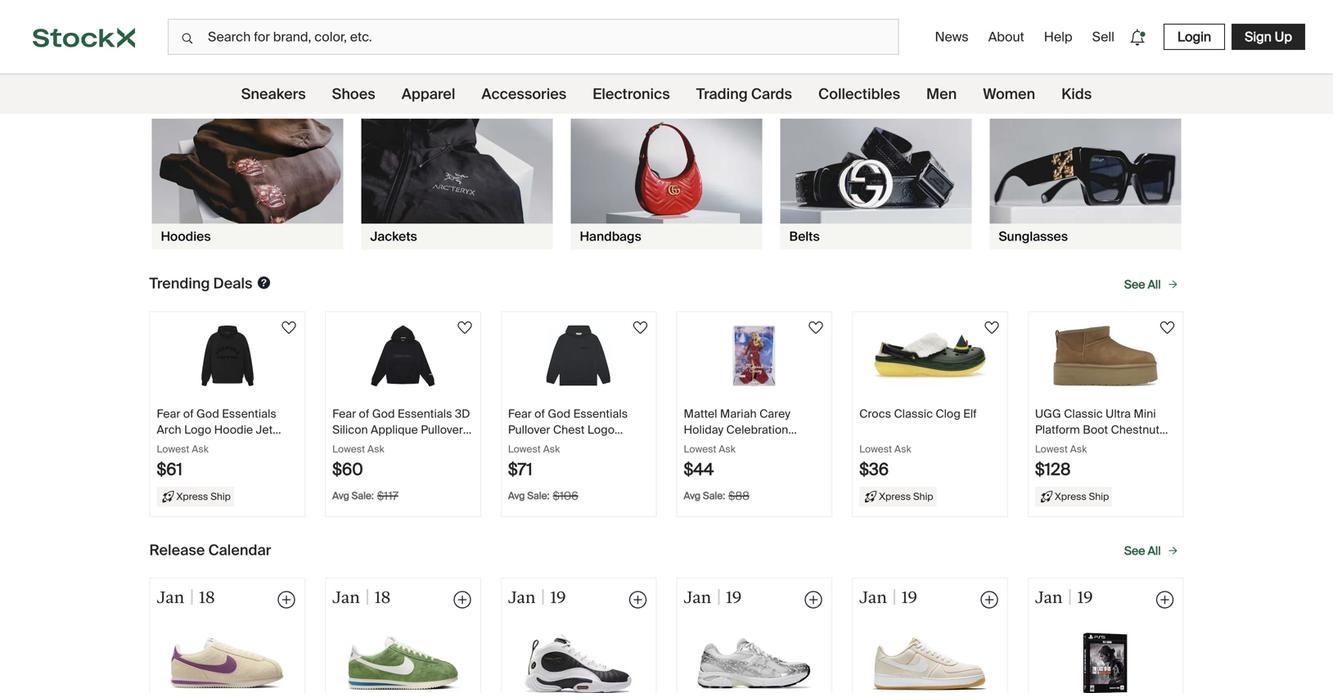 Task type: describe. For each thing, give the bounding box(es) containing it.
shoes link
[[332, 74, 375, 114]]

applique
[[371, 422, 418, 437]]

deals
[[213, 274, 252, 293]]

collectibles
[[818, 85, 900, 104]]

apparel
[[402, 85, 455, 104]]

seasonal
[[149, 85, 214, 104]]

nike air force 1 low premium light cream gum image
[[873, 633, 987, 693]]

follow nike cortez vintage chlorophyll suede (women's) or add to portfolio image
[[451, 589, 474, 611]]

logo inside fear of god essentials arch logo hoodie jet black
[[184, 422, 211, 437]]

fear of god essentials 3d silicon applique pullover hoodie dark slate/stretch limo/black image
[[346, 325, 460, 387]]

mattel mariah carey holiday celebration barbie doll image
[[697, 325, 812, 387]]

$117
[[377, 488, 398, 504]]

see all link for trending deals
[[1119, 271, 1184, 298]]

of for $71
[[535, 406, 545, 422]]

lowest ask $61
[[157, 443, 209, 480]]

mariah
[[720, 406, 757, 422]]

logo inside fear of god essentials pullover chest logo hoodie stretch limo/black
[[587, 422, 615, 437]]

fear for $60
[[332, 406, 356, 422]]

login
[[1178, 28, 1211, 45]]

$64 link
[[494, 0, 645, 64]]

lowest for $61
[[157, 443, 189, 456]]

see for release calendar
[[1124, 543, 1145, 558]]

favorites
[[217, 85, 280, 104]]

see for trending deals
[[1124, 277, 1145, 292]]

trading cards
[[696, 85, 792, 104]]

silicon
[[332, 422, 368, 437]]

avg for $60
[[332, 489, 349, 502]]

men link
[[926, 74, 957, 114]]

fear of god essentials pullover chest logo hoodie stretch limo/black image
[[521, 325, 636, 387]]

hoodie inside fear of god essentials 3d silicon applique pullover hoodie dark slate/stretch limo/black
[[332, 438, 371, 453]]

stretch
[[550, 438, 589, 453]]

notification unread icon image
[[1126, 26, 1149, 49]]

fear of god essentials arch logo hoodie jet black image
[[170, 325, 285, 387]]

trending
[[149, 274, 210, 293]]

shoes
[[332, 85, 375, 104]]

product category switcher element
[[0, 74, 1333, 114]]

platform
[[1035, 422, 1080, 437]]

jan for the nike air force 1 low premium light cream gum image
[[859, 588, 887, 607]]

$669
[[1039, 9, 1079, 30]]

xpress ship for $128
[[1055, 490, 1109, 503]]

follow nike cortez vintage viotech muslin suede (women's) or add to portfolio image
[[275, 589, 298, 611]]

sign up
[[1245, 28, 1292, 45]]

$144
[[673, 9, 709, 30]]

holiday
[[684, 422, 724, 437]]

follow image for $71
[[631, 318, 650, 338]]

3d
[[455, 406, 470, 422]]

lowest ask $71
[[508, 443, 560, 480]]

19 for the asics gt-2160 papergirl paris image
[[726, 588, 742, 607]]

pullover inside fear of god essentials 3d silicon applique pullover hoodie dark slate/stretch limo/black
[[421, 422, 463, 437]]

$71
[[508, 459, 533, 480]]

last sale: $61
[[160, 39, 223, 51]]

essentials for $71
[[573, 406, 628, 422]]

cards
[[751, 85, 792, 104]]

barbie
[[684, 438, 718, 453]]

god for $60
[[372, 406, 395, 422]]

stockx logo image
[[33, 28, 135, 48]]

18 for nike cortez vintage chlorophyll suede (women's) image
[[375, 588, 391, 607]]

all for release calendar
[[1148, 543, 1161, 558]]

login button
[[1164, 24, 1225, 50]]

fear for $61
[[157, 406, 180, 422]]

lowest for $71
[[508, 443, 541, 456]]

fear for $71
[[508, 406, 532, 422]]

ship for $128
[[1089, 490, 1109, 503]]

fear of god essentials 3d silicon applique pullover hoodie dark slate/stretch limo/black
[[332, 406, 472, 469]]

see all for release calendar
[[1124, 543, 1161, 558]]

classic for $36
[[894, 406, 933, 422]]

$64
[[501, 9, 531, 30]]

avg for $44
[[684, 489, 701, 502]]

avg sale: $106
[[508, 488, 578, 504]]

sunglasses.jpg image
[[990, 119, 1181, 250]]

mattel
[[684, 406, 717, 422]]

essentials for $61
[[222, 406, 276, 422]]

dark
[[374, 438, 399, 453]]

sale: for $117
[[352, 489, 374, 502]]

sell
[[1092, 28, 1115, 45]]

jackets.jpg image
[[361, 119, 553, 250]]

$58
[[157, 9, 187, 30]]

xpress for $128
[[1055, 490, 1087, 503]]

black
[[157, 438, 186, 453]]

essentials for $60
[[398, 406, 452, 422]]

last for $669
[[1042, 39, 1062, 51]]

fear of god essentials arch logo hoodie jet black
[[157, 406, 276, 453]]

sneakers
[[241, 85, 306, 104]]

handbags.jpg image
[[571, 119, 762, 250]]

jet
[[256, 422, 273, 437]]

apparel link
[[402, 74, 455, 114]]

ask for $60
[[367, 443, 384, 456]]

trending deals
[[149, 274, 252, 293]]

follow reebok answer 3 white black (2024) or add to portfolio image
[[626, 589, 649, 611]]

doll
[[721, 438, 742, 453]]

electronics
[[593, 85, 670, 104]]

$44
[[684, 459, 714, 480]]

pullover inside fear of god essentials pullover chest logo hoodie stretch limo/black
[[508, 422, 550, 437]]

2 last from the left
[[332, 39, 351, 51]]

kids
[[1061, 85, 1092, 104]]

seasonal favorites
[[149, 85, 280, 104]]

of for $60
[[359, 406, 369, 422]]

women link
[[983, 74, 1035, 114]]

classic for $128
[[1064, 406, 1103, 422]]

accessories link
[[482, 74, 567, 114]]

$36
[[859, 459, 889, 480]]

chestnut
[[1111, 422, 1160, 437]]

follow image for $44
[[806, 318, 826, 338]]

$144 link
[[666, 0, 817, 64]]

jan for nike cortez vintage viotech muslin suede (women's) "image"
[[157, 588, 184, 607]]

crocs
[[859, 406, 891, 422]]

ship for $36
[[913, 490, 933, 503]]

ask for $36
[[894, 443, 911, 456]]

follow image for $36
[[982, 318, 1002, 338]]

release
[[149, 541, 205, 560]]

$60
[[332, 459, 363, 480]]

nike cortez vintage viotech muslin suede (women's) image
[[170, 633, 284, 693]]

men
[[926, 85, 957, 104]]

belts.jpg image
[[780, 119, 972, 250]]

collectibles link
[[818, 74, 900, 114]]

all for trending deals
[[1148, 277, 1161, 292]]

sale: down the '$280'
[[354, 39, 376, 51]]

release calendar
[[149, 541, 271, 560]]

trending deals image
[[256, 275, 272, 291]]

last sale: $654
[[1042, 39, 1113, 51]]



Task type: locate. For each thing, give the bounding box(es) containing it.
arch
[[157, 422, 181, 437]]

sale: for $654
[[1064, 39, 1086, 51]]

ask down crocs classic clog elf
[[894, 443, 911, 456]]

fear inside fear of god essentials arch logo hoodie jet black
[[157, 406, 180, 422]]

limo/black inside fear of god essentials pullover chest logo hoodie stretch limo/black
[[508, 454, 568, 469]]

lowest inside lowest ask $36
[[859, 443, 892, 456]]

sale: for $61
[[182, 39, 204, 51]]

0 horizontal spatial xpress
[[176, 490, 208, 503]]

2 lowest from the left
[[332, 443, 365, 456]]

3 xpress from the left
[[1055, 490, 1087, 503]]

2 18 from the left
[[375, 588, 391, 607]]

hoodie inside fear of god essentials pullover chest logo hoodie stretch limo/black
[[508, 438, 547, 453]]

1 horizontal spatial logo
[[587, 422, 615, 437]]

hoodie left the jet
[[214, 422, 253, 437]]

follow image
[[455, 318, 475, 338], [631, 318, 650, 338], [806, 318, 826, 338], [1158, 318, 1177, 338]]

clog
[[936, 406, 961, 422]]

essentials inside fear of god essentials 3d silicon applique pullover hoodie dark slate/stretch limo/black
[[398, 406, 452, 422]]

lowest ask $36
[[859, 443, 911, 480]]

jan right follow nike air force 1 low premium light cream gum or add to portfolio icon
[[1035, 588, 1063, 607]]

follow nike air force 1 low premium light cream gum or add to portfolio image
[[978, 589, 1001, 611]]

1 horizontal spatial fear
[[332, 406, 356, 422]]

sony ps5 the last of us part iii remastered wlf edition video game image
[[1048, 633, 1163, 693]]

avg inside avg sale: $117
[[332, 489, 349, 502]]

news link
[[928, 22, 975, 52]]

carey
[[759, 406, 790, 422]]

lowest ask $44
[[684, 443, 736, 480]]

god inside fear of god essentials arch logo hoodie jet black
[[196, 406, 219, 422]]

19 up the asics gt-2160 papergirl paris image
[[726, 588, 742, 607]]

1 vertical spatial see all
[[1124, 543, 1161, 558]]

jan for the asics gt-2160 papergirl paris image
[[684, 588, 711, 607]]

lowest for $44
[[684, 443, 716, 456]]

god inside fear of god essentials 3d silicon applique pullover hoodie dark slate/stretch limo/black
[[372, 406, 395, 422]]

trading
[[696, 85, 748, 104]]

$229
[[895, 39, 918, 51]]

sign
[[1245, 28, 1272, 45]]

hoodie up $71
[[508, 438, 547, 453]]

avg sale: $88
[[684, 488, 750, 504]]

1 horizontal spatial 18
[[375, 588, 391, 607]]

1 xpress ship from the left
[[176, 490, 231, 503]]

$61 for last sale: $61
[[207, 39, 223, 51]]

2 horizontal spatial fear
[[508, 406, 532, 422]]

2 god from the left
[[372, 406, 395, 422]]

0 horizontal spatial essentials
[[222, 406, 276, 422]]

up
[[1275, 28, 1292, 45]]

stockx logo link
[[0, 0, 168, 74]]

2 horizontal spatial last
[[1042, 39, 1062, 51]]

logo
[[184, 422, 211, 437], [587, 422, 615, 437]]

1 18 from the left
[[199, 588, 215, 607]]

ask for $44
[[719, 443, 736, 456]]

ugg classic ultra mini platform boot chestnut (women's)
[[1035, 406, 1160, 453]]

$654
[[1089, 39, 1113, 51]]

xpress for $36
[[879, 490, 911, 503]]

lowest for $60
[[332, 443, 365, 456]]

fear
[[157, 406, 180, 422], [332, 406, 356, 422], [508, 406, 532, 422]]

last down the '$280'
[[332, 39, 351, 51]]

2 classic from the left
[[1064, 406, 1103, 422]]

19 for reebok answer 3 white black (2024) image
[[550, 588, 566, 607]]

1 god from the left
[[196, 406, 219, 422]]

ship for $61
[[210, 490, 231, 503]]

1 vertical spatial see
[[1124, 543, 1145, 558]]

slate/stretch
[[402, 438, 472, 453]]

last
[[160, 39, 179, 51], [332, 39, 351, 51], [1042, 39, 1062, 51]]

$280
[[329, 9, 369, 30]]

0 horizontal spatial god
[[196, 406, 219, 422]]

1 limo/black from the left
[[332, 454, 392, 469]]

$61 up seasonal favorites
[[207, 39, 223, 51]]

lowest for $128
[[1035, 443, 1068, 456]]

2 follow image from the left
[[982, 318, 1002, 338]]

0 horizontal spatial last
[[160, 39, 179, 51]]

jan down release
[[157, 588, 184, 607]]

lowest inside lowest ask $44
[[684, 443, 716, 456]]

sale: left the $654
[[1064, 39, 1086, 51]]

jan for reebok answer 3 white black (2024) image
[[508, 588, 536, 607]]

3 avg from the left
[[684, 489, 701, 502]]

$88
[[728, 488, 750, 504]]

1 jan from the left
[[157, 588, 184, 607]]

1 follow image from the left
[[279, 318, 299, 338]]

follow image
[[279, 318, 299, 338], [982, 318, 1002, 338]]

(women's)
[[1035, 438, 1090, 453]]

sale: inside avg sale: $88
[[703, 489, 725, 502]]

1 avg from the left
[[332, 489, 349, 502]]

of up lowest ask $71
[[535, 406, 545, 422]]

18 up nike cortez vintage chlorophyll suede (women's) image
[[375, 588, 391, 607]]

ask right barbie
[[719, 443, 736, 456]]

xpress ship down lowest ask $36
[[879, 490, 933, 503]]

lowest for $36
[[859, 443, 892, 456]]

god up applique
[[372, 406, 395, 422]]

all
[[1148, 277, 1161, 292], [1148, 543, 1161, 558]]

help
[[1044, 28, 1073, 45]]

sale: left the $88
[[703, 489, 725, 502]]

1 follow image from the left
[[455, 318, 475, 338]]

Search... search field
[[168, 19, 899, 55]]

6 jan from the left
[[1035, 588, 1063, 607]]

4 ask from the left
[[719, 443, 736, 456]]

of inside fear of god essentials pullover chest logo hoodie stretch limo/black
[[535, 406, 545, 422]]

classic inside ugg classic ultra mini platform boot chestnut (women's)
[[1064, 406, 1103, 422]]

0 vertical spatial $61
[[207, 39, 223, 51]]

hoodie down silicon at the bottom left of the page
[[332, 438, 371, 453]]

lowest inside lowest ask $128
[[1035, 443, 1068, 456]]

ask inside lowest ask $60
[[367, 443, 384, 456]]

3 lowest from the left
[[508, 443, 541, 456]]

3 xpress ship from the left
[[1055, 490, 1109, 503]]

about
[[988, 28, 1024, 45]]

2 horizontal spatial xpress
[[1055, 490, 1087, 503]]

1 xpress from the left
[[176, 490, 208, 503]]

2 horizontal spatial xpress ship
[[1055, 490, 1109, 503]]

of up silicon at the bottom left of the page
[[359, 406, 369, 422]]

1 horizontal spatial follow image
[[982, 318, 1002, 338]]

avg down the $44
[[684, 489, 701, 502]]

lowest inside lowest ask $71
[[508, 443, 541, 456]]

4 19 from the left
[[1077, 588, 1093, 607]]

ask inside lowest ask $128
[[1070, 443, 1087, 456]]

news
[[935, 28, 969, 45]]

$106
[[553, 488, 578, 504]]

sale: inside avg sale: $117
[[352, 489, 374, 502]]

1 horizontal spatial xpress
[[879, 490, 911, 503]]

0 horizontal spatial hoodie
[[214, 422, 253, 437]]

19 up the nike air force 1 low premium light cream gum image
[[902, 588, 917, 607]]

1 horizontal spatial xpress ship
[[879, 490, 933, 503]]

1 all from the top
[[1148, 277, 1161, 292]]

avg for $71
[[508, 489, 525, 502]]

1 vertical spatial see all link
[[1119, 537, 1184, 565]]

ugg classic ultra mini platform boot chestnut (women's) image
[[1048, 325, 1163, 387]]

1 classic from the left
[[894, 406, 933, 422]]

5 lowest from the left
[[859, 443, 892, 456]]

1 horizontal spatial avg
[[508, 489, 525, 502]]

ask
[[192, 443, 209, 456], [367, 443, 384, 456], [543, 443, 560, 456], [719, 443, 736, 456], [894, 443, 911, 456], [1070, 443, 1087, 456]]

0 vertical spatial see
[[1124, 277, 1145, 292]]

of for $61
[[183, 406, 194, 422]]

1 horizontal spatial hoodie
[[332, 438, 371, 453]]

classic left clog
[[894, 406, 933, 422]]

3 of from the left
[[535, 406, 545, 422]]

19 up sony ps5 the last of us part iii remastered wlf edition video game image
[[1077, 588, 1093, 607]]

1 last from the left
[[160, 39, 179, 51]]

god up chest
[[548, 406, 571, 422]]

god inside fear of god essentials pullover chest logo hoodie stretch limo/black
[[548, 406, 571, 422]]

1 ship from the left
[[210, 490, 231, 503]]

0 horizontal spatial ship
[[210, 490, 231, 503]]

1 see all from the top
[[1124, 277, 1161, 292]]

see
[[1124, 277, 1145, 292], [1124, 543, 1145, 558]]

19 for the nike air force 1 low premium light cream gum image
[[902, 588, 917, 607]]

1 horizontal spatial classic
[[1064, 406, 1103, 422]]

2 19 from the left
[[726, 588, 742, 607]]

0 horizontal spatial logo
[[184, 422, 211, 437]]

2 ask from the left
[[367, 443, 384, 456]]

ultra
[[1106, 406, 1131, 422]]

accessories
[[482, 85, 567, 104]]

sale: left $106
[[527, 489, 550, 502]]

logo right arch
[[184, 422, 211, 437]]

sell link
[[1086, 22, 1121, 52]]

pullover up lowest ask $71
[[508, 422, 550, 437]]

1 see from the top
[[1124, 277, 1145, 292]]

2 all from the top
[[1148, 543, 1161, 558]]

ask down applique
[[367, 443, 384, 456]]

sale:
[[182, 39, 204, 51], [354, 39, 376, 51], [1064, 39, 1086, 51], [352, 489, 374, 502], [527, 489, 550, 502], [703, 489, 725, 502]]

avg down $60
[[332, 489, 349, 502]]

4 jan from the left
[[684, 588, 711, 607]]

xpress down $36
[[879, 490, 911, 503]]

see all link for release calendar
[[1119, 537, 1184, 565]]

jan right follow nike cortez vintage viotech muslin suede (women's) or add to portfolio icon
[[332, 588, 360, 607]]

1 vertical spatial $61
[[157, 459, 183, 480]]

3 follow image from the left
[[806, 318, 826, 338]]

ask for $128
[[1070, 443, 1087, 456]]

avg
[[332, 489, 349, 502], [508, 489, 525, 502], [684, 489, 701, 502]]

kids link
[[1061, 74, 1092, 114]]

essentials inside fear of god essentials arch logo hoodie jet black
[[222, 406, 276, 422]]

$243
[[844, 9, 883, 30]]

nike cortez vintage chlorophyll suede (women's) image
[[345, 633, 460, 693]]

lowest up $36
[[859, 443, 892, 456]]

3 fear from the left
[[508, 406, 532, 422]]

0 horizontal spatial limo/black
[[332, 454, 392, 469]]

women
[[983, 85, 1035, 104]]

pullover
[[421, 422, 463, 437], [508, 422, 550, 437]]

2 see all from the top
[[1124, 543, 1161, 558]]

xpress
[[176, 490, 208, 503], [879, 490, 911, 503], [1055, 490, 1087, 503]]

2 horizontal spatial ship
[[1089, 490, 1109, 503]]

ugg
[[1035, 406, 1061, 422]]

2 logo from the left
[[587, 422, 615, 437]]

$61 down black
[[157, 459, 183, 480]]

ask inside lowest ask $44
[[719, 443, 736, 456]]

2 horizontal spatial god
[[548, 406, 571, 422]]

1 fear from the left
[[157, 406, 180, 422]]

0 horizontal spatial pullover
[[421, 422, 463, 437]]

2 horizontal spatial of
[[535, 406, 545, 422]]

see all up ugg classic ultra mini platform boot chestnut (women's) image
[[1124, 277, 1161, 292]]

jan right the follow nike cortez vintage chlorophyll suede (women's) or add to portfolio image
[[508, 588, 536, 607]]

ask for $61
[[192, 443, 209, 456]]

limo/black down dark
[[332, 454, 392, 469]]

ask right black
[[192, 443, 209, 456]]

$128
[[1035, 459, 1071, 480]]

xpress down the $128
[[1055, 490, 1087, 503]]

fear up arch
[[157, 406, 180, 422]]

0 vertical spatial see all link
[[1119, 271, 1184, 298]]

limo/black down stretch
[[508, 454, 568, 469]]

2 horizontal spatial essentials
[[573, 406, 628, 422]]

elf
[[963, 406, 977, 422]]

avg down $71
[[508, 489, 525, 502]]

1 horizontal spatial $61
[[207, 39, 223, 51]]

xpress ship down the $128
[[1055, 490, 1109, 503]]

fear up silicon at the bottom left of the page
[[332, 406, 356, 422]]

0 horizontal spatial $61
[[157, 459, 183, 480]]

1 horizontal spatial pullover
[[508, 422, 550, 437]]

5 jan from the left
[[859, 588, 887, 607]]

2 ship from the left
[[913, 490, 933, 503]]

xpress down lowest ask $61
[[176, 490, 208, 503]]

xpress ship for $36
[[879, 490, 933, 503]]

essentials up the jet
[[222, 406, 276, 422]]

help link
[[1037, 22, 1079, 52]]

0 horizontal spatial follow image
[[279, 318, 299, 338]]

1 horizontal spatial ship
[[913, 490, 933, 503]]

classic
[[894, 406, 933, 422], [1064, 406, 1103, 422]]

crocs classic clog elf
[[859, 406, 977, 422]]

xpress for $61
[[176, 490, 208, 503]]

18
[[199, 588, 215, 607], [375, 588, 391, 607]]

19 for sony ps5 the last of us part iii remastered wlf edition video game image
[[1077, 588, 1093, 607]]

follow sony ps5 the last of us part iii remastered wlf edition video game or add to portfolio image
[[1153, 589, 1176, 611]]

lowest down arch
[[157, 443, 189, 456]]

jan for nike cortez vintage chlorophyll suede (women's) image
[[332, 588, 360, 607]]

see all for trending deals
[[1124, 277, 1161, 292]]

essentials up slate/stretch
[[398, 406, 452, 422]]

$61
[[207, 39, 223, 51], [157, 459, 183, 480]]

lowest inside lowest ask $61
[[157, 443, 189, 456]]

2 pullover from the left
[[508, 422, 550, 437]]

calendar
[[208, 541, 271, 560]]

fear of god essentials pullover chest logo hoodie stretch limo/black
[[508, 406, 628, 469]]

celebration
[[726, 422, 788, 437]]

1 see all link from the top
[[1119, 271, 1184, 298]]

2 see from the top
[[1124, 543, 1145, 558]]

xpress ship down lowest ask $61
[[176, 490, 231, 503]]

follow image for $128
[[1158, 318, 1177, 338]]

3 god from the left
[[548, 406, 571, 422]]

3 19 from the left
[[902, 588, 917, 607]]

0 horizontal spatial 18
[[199, 588, 215, 607]]

2 follow image from the left
[[631, 318, 650, 338]]

2 jan from the left
[[332, 588, 360, 607]]

jan right follow reebok answer 3 white black (2024) or add to portfolio icon
[[684, 588, 711, 607]]

fear up lowest ask $71
[[508, 406, 532, 422]]

2 xpress from the left
[[879, 490, 911, 503]]

$61 inside lowest ask $61
[[157, 459, 183, 480]]

hoodie inside fear of god essentials arch logo hoodie jet black
[[214, 422, 253, 437]]

2 of from the left
[[359, 406, 369, 422]]

6 ask from the left
[[1070, 443, 1087, 456]]

mattel mariah carey holiday celebration barbie doll
[[684, 406, 790, 453]]

sale: left $117
[[352, 489, 374, 502]]

lowest inside lowest ask $60
[[332, 443, 365, 456]]

avg inside 'avg sale: $106'
[[508, 489, 525, 502]]

about link
[[982, 22, 1031, 52]]

0 horizontal spatial fear
[[157, 406, 180, 422]]

mini
[[1134, 406, 1156, 422]]

3 ship from the left
[[1089, 490, 1109, 503]]

lowest down the platform
[[1035, 443, 1068, 456]]

sneakers link
[[241, 74, 306, 114]]

god
[[196, 406, 219, 422], [372, 406, 395, 422], [548, 406, 571, 422]]

essentials inside fear of god essentials pullover chest logo hoodie stretch limo/black
[[573, 406, 628, 422]]

see all link
[[1119, 271, 1184, 298], [1119, 537, 1184, 565]]

1 logo from the left
[[184, 422, 211, 437]]

2 limo/black from the left
[[508, 454, 568, 469]]

ask down boot
[[1070, 443, 1087, 456]]

god up lowest ask $61
[[196, 406, 219, 422]]

jan right 'follow asics gt-2160 papergirl paris or add to portfolio' icon
[[859, 588, 887, 607]]

$61 for lowest ask $61
[[157, 459, 183, 480]]

fear inside fear of god essentials pullover chest logo hoodie stretch limo/black
[[508, 406, 532, 422]]

lowest up $71
[[508, 443, 541, 456]]

god for $61
[[196, 406, 219, 422]]

last down $58
[[160, 39, 179, 51]]

god for $71
[[548, 406, 571, 422]]

last for $58
[[160, 39, 179, 51]]

ask inside lowest ask $61
[[192, 443, 209, 456]]

of
[[183, 406, 194, 422], [359, 406, 369, 422], [535, 406, 545, 422]]

of inside fear of god essentials arch logo hoodie jet black
[[183, 406, 194, 422]]

sign up button
[[1232, 24, 1305, 50]]

0 horizontal spatial classic
[[894, 406, 933, 422]]

4 lowest from the left
[[684, 443, 716, 456]]

0 vertical spatial all
[[1148, 277, 1161, 292]]

5 ask from the left
[[894, 443, 911, 456]]

reebok answer 3 white black (2024) image
[[521, 633, 636, 693]]

2 avg from the left
[[508, 489, 525, 502]]

1 horizontal spatial of
[[359, 406, 369, 422]]

0 vertical spatial see all
[[1124, 277, 1161, 292]]

ask down chest
[[543, 443, 560, 456]]

xpress ship for $61
[[176, 490, 231, 503]]

pullover up slate/stretch
[[421, 422, 463, 437]]

2 essentials from the left
[[398, 406, 452, 422]]

fear inside fear of god essentials 3d silicon applique pullover hoodie dark slate/stretch limo/black
[[332, 406, 356, 422]]

asics gt-2160 papergirl paris image
[[697, 633, 811, 693]]

1 essentials from the left
[[222, 406, 276, 422]]

lowest ask $60
[[332, 443, 384, 480]]

sale: down $58
[[182, 39, 204, 51]]

4 follow image from the left
[[1158, 318, 1177, 338]]

19 up reebok answer 3 white black (2024) image
[[550, 588, 566, 607]]

last down $669 at right top
[[1042, 39, 1062, 51]]

sale: for $106
[[527, 489, 550, 502]]

3 ask from the left
[[543, 443, 560, 456]]

sale: for $88
[[703, 489, 725, 502]]

1 horizontal spatial last
[[332, 39, 351, 51]]

ask inside lowest ask $71
[[543, 443, 560, 456]]

lowest ask $128
[[1035, 443, 1087, 480]]

sale: inside 'avg sale: $106'
[[527, 489, 550, 502]]

2 fear from the left
[[332, 406, 356, 422]]

lowest down 'holiday'
[[684, 443, 716, 456]]

1 horizontal spatial god
[[372, 406, 395, 422]]

2 horizontal spatial avg
[[684, 489, 701, 502]]

2 horizontal spatial hoodie
[[508, 438, 547, 453]]

1 ask from the left
[[192, 443, 209, 456]]

0 horizontal spatial xpress ship
[[176, 490, 231, 503]]

jan for sony ps5 the last of us part iii remastered wlf edition video game image
[[1035, 588, 1063, 607]]

1 lowest from the left
[[157, 443, 189, 456]]

logo right chest
[[587, 422, 615, 437]]

2 xpress ship from the left
[[879, 490, 933, 503]]

follow image for $60
[[455, 318, 475, 338]]

1 19 from the left
[[550, 588, 566, 607]]

see all up the follow sony ps5 the last of us part iii remastered wlf edition video game or add to portfolio icon
[[1124, 543, 1161, 558]]

ask inside lowest ask $36
[[894, 443, 911, 456]]

of inside fear of god essentials 3d silicon applique pullover hoodie dark slate/stretch limo/black
[[359, 406, 369, 422]]

1 horizontal spatial limo/black
[[508, 454, 568, 469]]

6 lowest from the left
[[1035, 443, 1068, 456]]

limo/black
[[332, 454, 392, 469], [508, 454, 568, 469]]

1 of from the left
[[183, 406, 194, 422]]

3 jan from the left
[[508, 588, 536, 607]]

0 horizontal spatial avg
[[332, 489, 349, 502]]

of up black
[[183, 406, 194, 422]]

chest
[[553, 422, 585, 437]]

0 horizontal spatial of
[[183, 406, 194, 422]]

hoodies.jpg image
[[152, 119, 343, 250]]

3 essentials from the left
[[573, 406, 628, 422]]

1 horizontal spatial essentials
[[398, 406, 452, 422]]

lowest
[[157, 443, 189, 456], [332, 443, 365, 456], [508, 443, 541, 456], [684, 443, 716, 456], [859, 443, 892, 456], [1035, 443, 1068, 456]]

2 see all link from the top
[[1119, 537, 1184, 565]]

crocs classic clog elf image
[[873, 325, 987, 387]]

follow asics gt-2160 papergirl paris or add to portfolio image
[[802, 589, 825, 611]]

1 pullover from the left
[[421, 422, 463, 437]]

classic up boot
[[1064, 406, 1103, 422]]

avg sale: $117
[[332, 488, 398, 504]]

essentials up chest
[[573, 406, 628, 422]]

ask for $71
[[543, 443, 560, 456]]

avg inside avg sale: $88
[[684, 489, 701, 502]]

1 vertical spatial all
[[1148, 543, 1161, 558]]

limo/black inside fear of god essentials 3d silicon applique pullover hoodie dark slate/stretch limo/black
[[332, 454, 392, 469]]

ship
[[210, 490, 231, 503], [913, 490, 933, 503], [1089, 490, 1109, 503]]

follow image for $61
[[279, 318, 299, 338]]

3 last from the left
[[1042, 39, 1062, 51]]

lowest down silicon at the bottom left of the page
[[332, 443, 365, 456]]

18 for nike cortez vintage viotech muslin suede (women's) "image"
[[199, 588, 215, 607]]

jan
[[157, 588, 184, 607], [332, 588, 360, 607], [508, 588, 536, 607], [684, 588, 711, 607], [859, 588, 887, 607], [1035, 588, 1063, 607]]

boot
[[1083, 422, 1108, 437]]

18 down 'release calendar'
[[199, 588, 215, 607]]

last sale:
[[332, 39, 376, 51]]



Task type: vqa. For each thing, say whether or not it's contained in the screenshot.


